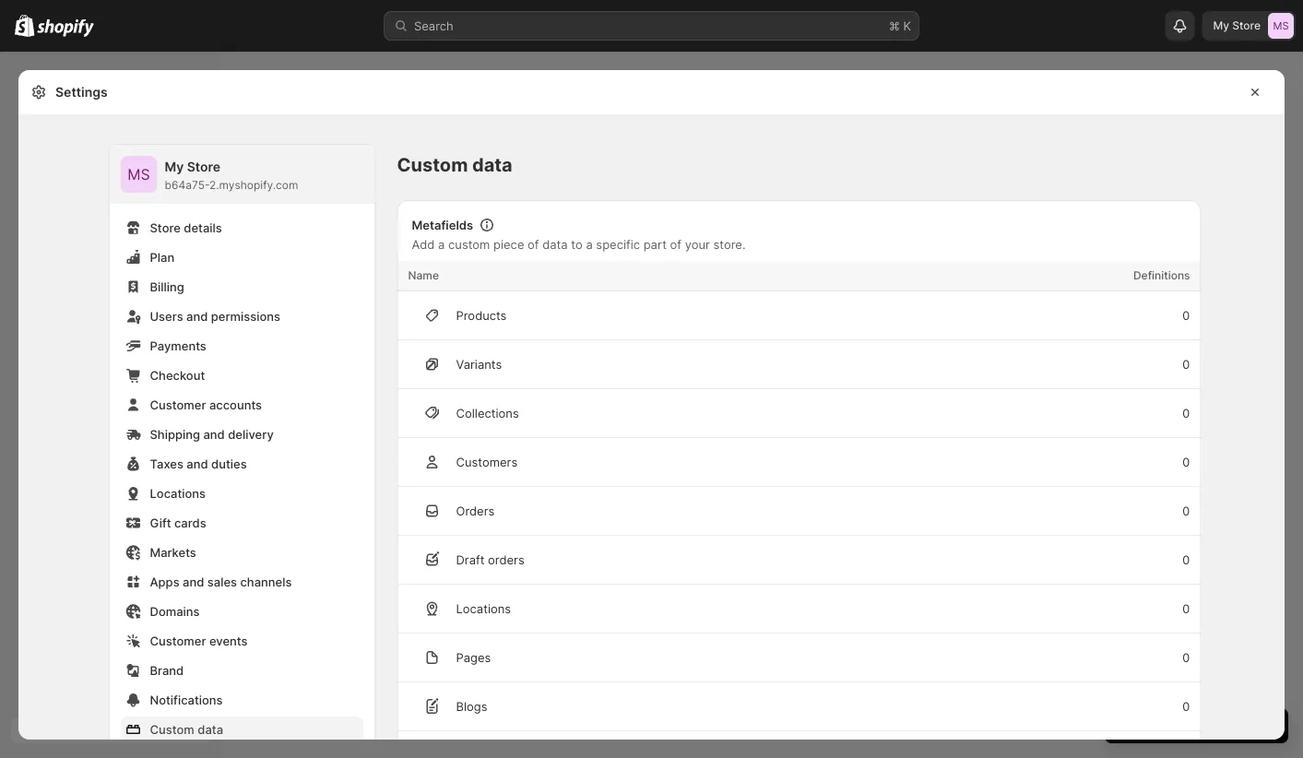 Task type: locate. For each thing, give the bounding box(es) containing it.
details
[[184, 220, 222, 235]]

1 vertical spatial custom
[[150, 722, 194, 736]]

0 for products
[[1182, 308, 1190, 322]]

2 horizontal spatial store
[[1232, 19, 1261, 32]]

1 customer from the top
[[150, 397, 206, 412]]

1 vertical spatial data
[[542, 237, 568, 251]]

of right part in the top of the page
[[670, 237, 682, 251]]

1 horizontal spatial of
[[670, 237, 682, 251]]

my store image
[[1268, 13, 1294, 39], [120, 156, 157, 193]]

0 vertical spatial locations
[[150, 486, 206, 500]]

1 0 from the top
[[1182, 308, 1190, 322]]

ms button
[[120, 156, 157, 193]]

0 for collections
[[1182, 406, 1190, 420]]

channels
[[240, 575, 292, 589]]

custom
[[397, 154, 468, 176], [150, 722, 194, 736]]

pages
[[456, 650, 491, 664]]

taxes
[[150, 456, 183, 471]]

2 horizontal spatial data
[[542, 237, 568, 251]]

locations inside the shop settings menu element
[[150, 486, 206, 500]]

1 vertical spatial store
[[187, 159, 220, 175]]

0 vertical spatial my
[[1213, 19, 1229, 32]]

orders
[[488, 552, 524, 567]]

0 vertical spatial custom
[[397, 154, 468, 176]]

7 0 from the top
[[1182, 601, 1190, 616]]

orders
[[456, 504, 495, 518]]

4 0 from the top
[[1182, 455, 1190, 469]]

and inside 'link'
[[187, 456, 208, 471]]

notifications
[[150, 693, 223, 707]]

billing link
[[120, 274, 364, 300]]

2 vertical spatial data
[[198, 722, 223, 736]]

my
[[1213, 19, 1229, 32], [165, 159, 184, 175]]

my inside my store b64a75-2.myshopify.com
[[165, 159, 184, 175]]

1 horizontal spatial store
[[187, 159, 220, 175]]

3 0 from the top
[[1182, 406, 1190, 420]]

9 0 from the top
[[1182, 699, 1190, 713]]

customer events link
[[120, 628, 364, 654]]

1 vertical spatial custom data
[[150, 722, 223, 736]]

0 horizontal spatial locations
[[150, 486, 206, 500]]

custom down notifications at bottom left
[[150, 722, 194, 736]]

collections
[[456, 406, 519, 420]]

custom
[[448, 237, 490, 251]]

locations down draft orders
[[456, 601, 511, 616]]

1 vertical spatial customer
[[150, 634, 206, 648]]

5 0 from the top
[[1182, 504, 1190, 518]]

custom up metafields
[[397, 154, 468, 176]]

and right taxes
[[187, 456, 208, 471]]

my store image right my store
[[1268, 13, 1294, 39]]

plan link
[[120, 244, 364, 270]]

settings dialog
[[18, 70, 1285, 758]]

store details
[[150, 220, 222, 235]]

custom data inside 'link'
[[150, 722, 223, 736]]

0 horizontal spatial store
[[150, 220, 181, 235]]

0
[[1182, 308, 1190, 322], [1182, 357, 1190, 371], [1182, 406, 1190, 420], [1182, 455, 1190, 469], [1182, 504, 1190, 518], [1182, 552, 1190, 567], [1182, 601, 1190, 616], [1182, 650, 1190, 664], [1182, 699, 1190, 713]]

custom data up metafields
[[397, 154, 512, 176]]

shopify image
[[37, 19, 94, 37]]

sales
[[207, 575, 237, 589]]

0 horizontal spatial data
[[198, 722, 223, 736]]

locations up the gift cards
[[150, 486, 206, 500]]

⌘
[[889, 18, 900, 33]]

0 vertical spatial customer
[[150, 397, 206, 412]]

0 vertical spatial my store image
[[1268, 13, 1294, 39]]

0 horizontal spatial custom data
[[150, 722, 223, 736]]

brand link
[[120, 658, 364, 683]]

data inside 'link'
[[198, 722, 223, 736]]

and right users
[[186, 309, 208, 323]]

1 vertical spatial my
[[165, 159, 184, 175]]

1 horizontal spatial custom
[[397, 154, 468, 176]]

permissions
[[211, 309, 280, 323]]

store
[[1232, 19, 1261, 32], [187, 159, 220, 175], [150, 220, 181, 235]]

1 horizontal spatial my
[[1213, 19, 1229, 32]]

data left to
[[542, 237, 568, 251]]

1 horizontal spatial locations
[[456, 601, 511, 616]]

markets
[[150, 545, 196, 559]]

specific
[[596, 237, 640, 251]]

1 vertical spatial my store image
[[120, 156, 157, 193]]

part
[[643, 237, 667, 251]]

k
[[903, 18, 911, 33]]

customer for customer accounts
[[150, 397, 206, 412]]

checkout link
[[120, 362, 364, 388]]

my store b64a75-2.myshopify.com
[[165, 159, 298, 192]]

customer down the checkout
[[150, 397, 206, 412]]

settings
[[55, 84, 108, 100]]

draft
[[456, 552, 485, 567]]

custom data down notifications at bottom left
[[150, 722, 223, 736]]

payments link
[[120, 333, 364, 359]]

2 vertical spatial store
[[150, 220, 181, 235]]

locations
[[150, 486, 206, 500], [456, 601, 511, 616]]

add a custom piece of data to a specific part of your store.
[[412, 237, 746, 251]]

0 for draft orders
[[1182, 552, 1190, 567]]

domains link
[[120, 598, 364, 624]]

billing
[[150, 279, 184, 294]]

and for apps
[[183, 575, 204, 589]]

checkout
[[150, 368, 205, 382]]

6 0 from the top
[[1182, 552, 1190, 567]]

and for taxes
[[187, 456, 208, 471]]

a right the add
[[438, 237, 445, 251]]

shop settings menu element
[[109, 145, 375, 758]]

of
[[528, 237, 539, 251], [670, 237, 682, 251]]

data
[[472, 154, 512, 176], [542, 237, 568, 251], [198, 722, 223, 736]]

2 customer from the top
[[150, 634, 206, 648]]

custom data
[[397, 154, 512, 176], [150, 722, 223, 736]]

1 horizontal spatial data
[[472, 154, 512, 176]]

products
[[456, 308, 507, 322]]

0 horizontal spatial my
[[165, 159, 184, 175]]

gift cards
[[150, 515, 206, 530]]

gift cards link
[[120, 510, 364, 536]]

and right apps in the left bottom of the page
[[183, 575, 204, 589]]

shipping and delivery
[[150, 427, 274, 441]]

data up metafields
[[472, 154, 512, 176]]

data down notifications at bottom left
[[198, 722, 223, 736]]

and down customer accounts
[[203, 427, 225, 441]]

0 horizontal spatial custom
[[150, 722, 194, 736]]

a
[[438, 237, 445, 251], [586, 237, 593, 251]]

0 horizontal spatial my store image
[[120, 156, 157, 193]]

taxes and duties link
[[120, 451, 364, 477]]

0 vertical spatial store
[[1232, 19, 1261, 32]]

customer accounts
[[150, 397, 262, 412]]

users and permissions
[[150, 309, 280, 323]]

blogs
[[456, 699, 487, 713]]

0 horizontal spatial of
[[528, 237, 539, 251]]

of right the piece at top left
[[528, 237, 539, 251]]

my store image inside the shop settings menu element
[[120, 156, 157, 193]]

customer
[[150, 397, 206, 412], [150, 634, 206, 648]]

0 horizontal spatial a
[[438, 237, 445, 251]]

2 0 from the top
[[1182, 357, 1190, 371]]

my store image left b64a75-
[[120, 156, 157, 193]]

store details link
[[120, 215, 364, 241]]

0 for pages
[[1182, 650, 1190, 664]]

and
[[186, 309, 208, 323], [203, 427, 225, 441], [187, 456, 208, 471], [183, 575, 204, 589]]

store for my store b64a75-2.myshopify.com
[[187, 159, 220, 175]]

customer events
[[150, 634, 248, 648]]

store inside my store b64a75-2.myshopify.com
[[187, 159, 220, 175]]

apps and sales channels
[[150, 575, 292, 589]]

events
[[209, 634, 248, 648]]

2 of from the left
[[670, 237, 682, 251]]

add
[[412, 237, 435, 251]]

piece
[[493, 237, 524, 251]]

1 horizontal spatial custom data
[[397, 154, 512, 176]]

customer down domains
[[150, 634, 206, 648]]

8 0 from the top
[[1182, 650, 1190, 664]]

a right to
[[586, 237, 593, 251]]

1 horizontal spatial a
[[586, 237, 593, 251]]

shopify image
[[15, 14, 34, 37]]

apps
[[150, 575, 179, 589]]

0 for blogs
[[1182, 699, 1190, 713]]

0 for variants
[[1182, 357, 1190, 371]]

dialog
[[1292, 70, 1303, 740]]



Task type: describe. For each thing, give the bounding box(es) containing it.
my for my store
[[1213, 19, 1229, 32]]

2 a from the left
[[586, 237, 593, 251]]

my store
[[1213, 19, 1261, 32]]

markets link
[[120, 539, 364, 565]]

2.myshopify.com
[[209, 178, 298, 192]]

apps and sales channels link
[[120, 569, 364, 595]]

customer for customer events
[[150, 634, 206, 648]]

gift
[[150, 515, 171, 530]]

cards
[[174, 515, 206, 530]]

0 for customers
[[1182, 455, 1190, 469]]

custom data link
[[120, 717, 364, 742]]

domains
[[150, 604, 200, 618]]

1 vertical spatial locations
[[456, 601, 511, 616]]

custom inside the custom data 'link'
[[150, 722, 194, 736]]

customer accounts link
[[120, 392, 364, 418]]

accounts
[[209, 397, 262, 412]]

0 vertical spatial data
[[472, 154, 512, 176]]

plan
[[150, 250, 174, 264]]

definitions
[[1133, 269, 1190, 282]]

duties
[[211, 456, 247, 471]]

store.
[[713, 237, 746, 251]]

0 for locations
[[1182, 601, 1190, 616]]

b64a75-
[[165, 178, 209, 192]]

0 for orders
[[1182, 504, 1190, 518]]

taxes and duties
[[150, 456, 247, 471]]

customers
[[456, 455, 518, 469]]

store for my store
[[1232, 19, 1261, 32]]

payments
[[150, 338, 206, 353]]

brand
[[150, 663, 184, 677]]

delivery
[[228, 427, 274, 441]]

1 a from the left
[[438, 237, 445, 251]]

metafields
[[412, 218, 473, 232]]

0 vertical spatial custom data
[[397, 154, 512, 176]]

locations link
[[120, 480, 364, 506]]

draft orders
[[456, 552, 524, 567]]

notifications link
[[120, 687, 364, 713]]

1 of from the left
[[528, 237, 539, 251]]

⌘ k
[[889, 18, 911, 33]]

users
[[150, 309, 183, 323]]

your
[[685, 237, 710, 251]]

my for my store b64a75-2.myshopify.com
[[165, 159, 184, 175]]

shipping and delivery link
[[120, 421, 364, 447]]

variants
[[456, 357, 502, 371]]

name
[[408, 269, 439, 282]]

to
[[571, 237, 583, 251]]

1 horizontal spatial my store image
[[1268, 13, 1294, 39]]

search
[[414, 18, 453, 33]]

users and permissions link
[[120, 303, 364, 329]]

and for users
[[186, 309, 208, 323]]

and for shipping
[[203, 427, 225, 441]]

shipping
[[150, 427, 200, 441]]



Task type: vqa. For each thing, say whether or not it's contained in the screenshot.
Store details at the left top of the page
yes



